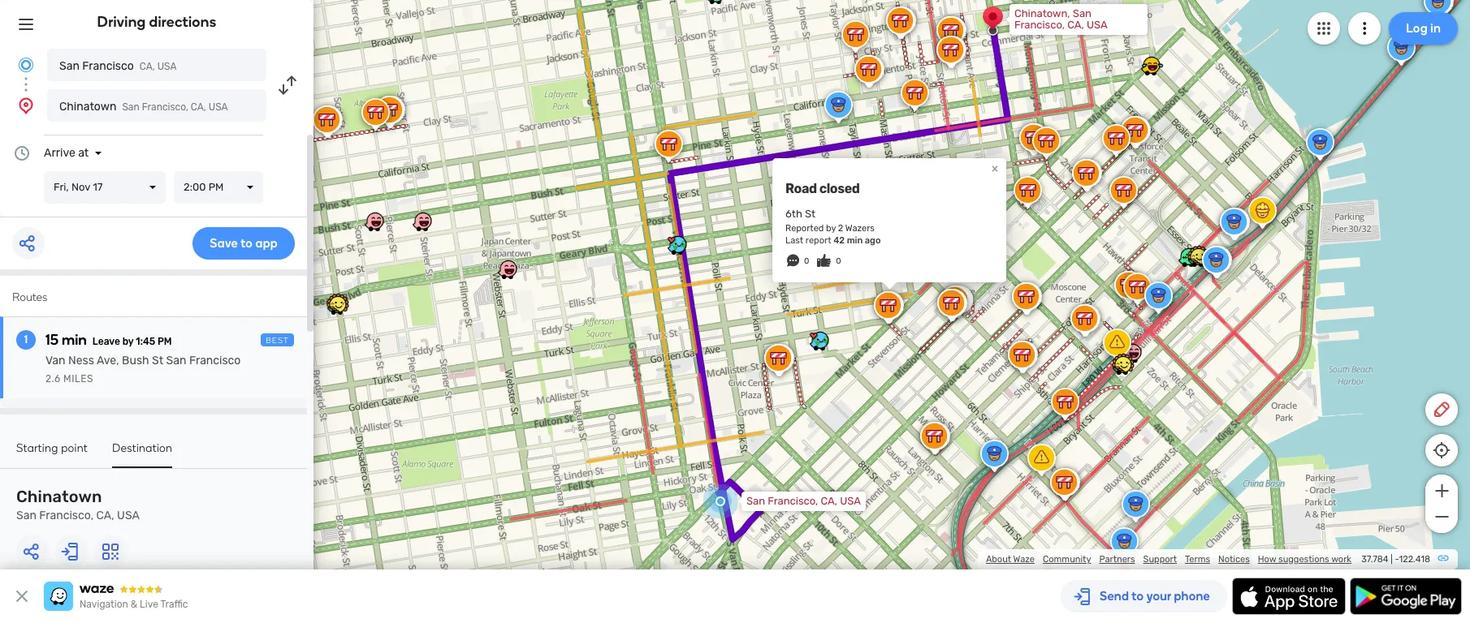 Task type: describe. For each thing, give the bounding box(es) containing it.
ave,
[[97, 354, 119, 368]]

clock image
[[12, 144, 32, 163]]

wazers
[[846, 223, 875, 234]]

at
[[78, 146, 89, 160]]

about waze community partners support terms notices how suggestions work
[[986, 555, 1352, 565]]

road closed
[[786, 181, 860, 196]]

×
[[991, 161, 999, 176]]

2:00 pm
[[184, 181, 224, 193]]

x image
[[12, 587, 32, 607]]

1
[[24, 333, 28, 347]]

arrive at
[[44, 146, 89, 160]]

15
[[45, 331, 59, 349]]

francisco inside the van ness ave, bush st san francisco 2.6 miles
[[189, 354, 241, 368]]

community
[[1043, 555, 1091, 565]]

last
[[786, 236, 804, 246]]

starting
[[16, 442, 58, 456]]

pm inside list box
[[208, 181, 224, 193]]

6th st reported by 2 wazers last report 42 min ago
[[786, 208, 881, 246]]

ca, inside "chinatown, san francisco, ca, usa"
[[1068, 19, 1084, 31]]

|
[[1391, 555, 1393, 565]]

2.6
[[45, 374, 61, 385]]

0 vertical spatial francisco
[[82, 59, 134, 73]]

zoom in image
[[1432, 482, 1452, 501]]

chinatown, san francisco, ca, usa
[[1015, 7, 1108, 31]]

how
[[1258, 555, 1276, 565]]

pencil image
[[1432, 400, 1452, 420]]

waze
[[1013, 555, 1035, 565]]

driving
[[97, 13, 146, 31]]

zoom out image
[[1432, 508, 1452, 527]]

122.418
[[1399, 555, 1431, 565]]

destination button
[[112, 442, 172, 469]]

6th
[[786, 208, 802, 220]]

usa inside the san francisco ca, usa
[[157, 61, 177, 72]]

fri,
[[54, 181, 69, 193]]

directions
[[149, 13, 216, 31]]

how suggestions work link
[[1258, 555, 1352, 565]]

min inside 6th st reported by 2 wazers last report 42 min ago
[[847, 236, 863, 246]]

van
[[45, 354, 65, 368]]

destination
[[112, 442, 172, 456]]

arrive
[[44, 146, 75, 160]]

42
[[834, 236, 845, 246]]

community link
[[1043, 555, 1091, 565]]

support link
[[1143, 555, 1177, 565]]

live
[[140, 600, 158, 611]]

by for min
[[122, 336, 134, 348]]

about
[[986, 555, 1011, 565]]

about waze link
[[986, 555, 1035, 565]]

reported
[[786, 223, 824, 234]]

partners link
[[1100, 555, 1135, 565]]

15 min leave by 1:45 pm
[[45, 331, 172, 349]]

nov
[[71, 181, 90, 193]]

navigation & live traffic
[[80, 600, 188, 611]]

0 vertical spatial chinatown
[[59, 100, 116, 114]]

ness
[[68, 354, 94, 368]]

ago
[[865, 236, 881, 246]]

2:00
[[184, 181, 206, 193]]

st inside 6th st reported by 2 wazers last report 42 min ago
[[805, 208, 816, 220]]

starting point
[[16, 442, 88, 456]]

best
[[266, 336, 289, 346]]

report
[[806, 236, 831, 246]]

san inside the van ness ave, bush st san francisco 2.6 miles
[[166, 354, 186, 368]]

37.784
[[1362, 555, 1389, 565]]

francisco, inside "chinatown, san francisco, ca, usa"
[[1015, 19, 1065, 31]]

bush
[[122, 354, 149, 368]]

&
[[131, 600, 137, 611]]

starting point button
[[16, 442, 88, 467]]

1 vertical spatial chinatown
[[16, 487, 102, 507]]

current location image
[[16, 55, 36, 75]]

work
[[1332, 555, 1352, 565]]

point
[[61, 442, 88, 456]]



Task type: locate. For each thing, give the bounding box(es) containing it.
1 vertical spatial st
[[152, 354, 163, 368]]

francisco right the bush at the left bottom of the page
[[189, 354, 241, 368]]

0 horizontal spatial 0
[[804, 257, 809, 266]]

support
[[1143, 555, 1177, 565]]

pm right 1:45
[[158, 336, 172, 348]]

notices link
[[1219, 555, 1250, 565]]

usa
[[1087, 19, 1108, 31], [157, 61, 177, 72], [209, 102, 228, 113], [840, 496, 861, 508], [117, 509, 140, 523]]

notices
[[1219, 555, 1250, 565]]

chinatown down starting point button
[[16, 487, 102, 507]]

0 horizontal spatial pm
[[158, 336, 172, 348]]

link image
[[1437, 552, 1450, 565]]

-
[[1395, 555, 1399, 565]]

1 horizontal spatial min
[[847, 236, 863, 246]]

0 horizontal spatial min
[[62, 331, 87, 349]]

0 horizontal spatial francisco
[[82, 59, 134, 73]]

0
[[804, 257, 809, 266], [836, 257, 841, 266]]

0 vertical spatial by
[[826, 223, 836, 234]]

chinatown,
[[1015, 7, 1070, 19]]

1 horizontal spatial francisco
[[189, 354, 241, 368]]

1 vertical spatial min
[[62, 331, 87, 349]]

traffic
[[160, 600, 188, 611]]

by inside 15 min leave by 1:45 pm
[[122, 336, 134, 348]]

0 down 42
[[836, 257, 841, 266]]

1 horizontal spatial by
[[826, 223, 836, 234]]

by left 1:45
[[122, 336, 134, 348]]

17
[[93, 181, 103, 193]]

terms
[[1185, 555, 1210, 565]]

1 horizontal spatial st
[[805, 208, 816, 220]]

min
[[847, 236, 863, 246], [62, 331, 87, 349]]

pm
[[208, 181, 224, 193], [158, 336, 172, 348]]

ca, inside the san francisco ca, usa
[[140, 61, 155, 72]]

pm right "2:00"
[[208, 181, 224, 193]]

1 horizontal spatial 0
[[836, 257, 841, 266]]

location image
[[16, 96, 36, 115]]

driving directions
[[97, 13, 216, 31]]

2:00 pm list box
[[174, 171, 263, 204]]

min down "wazers" at the top right of page
[[847, 236, 863, 246]]

by for st
[[826, 223, 836, 234]]

closed
[[819, 181, 860, 196]]

st up reported
[[805, 208, 816, 220]]

1 vertical spatial pm
[[158, 336, 172, 348]]

miles
[[63, 374, 93, 385]]

navigation
[[80, 600, 128, 611]]

0 vertical spatial chinatown san francisco, ca, usa
[[59, 100, 228, 114]]

fri, nov 17 list box
[[44, 171, 166, 204]]

by inside 6th st reported by 2 wazers last report 42 min ago
[[826, 223, 836, 234]]

francisco down driving
[[82, 59, 134, 73]]

terms link
[[1185, 555, 1210, 565]]

chinatown san francisco, ca, usa
[[59, 100, 228, 114], [16, 487, 140, 523]]

min up ness
[[62, 331, 87, 349]]

fri, nov 17
[[54, 181, 103, 193]]

2
[[838, 223, 843, 234]]

usa inside "chinatown, san francisco, ca, usa"
[[1087, 19, 1108, 31]]

1 vertical spatial by
[[122, 336, 134, 348]]

st
[[805, 208, 816, 220], [152, 354, 163, 368]]

san francisco, ca, usa
[[747, 496, 861, 508]]

× link
[[988, 161, 1002, 176]]

1 vertical spatial francisco
[[189, 354, 241, 368]]

2 0 from the left
[[836, 257, 841, 266]]

st inside the van ness ave, bush st san francisco 2.6 miles
[[152, 354, 163, 368]]

0 horizontal spatial by
[[122, 336, 134, 348]]

chinatown up at at top
[[59, 100, 116, 114]]

road
[[786, 181, 817, 196]]

partners
[[1100, 555, 1135, 565]]

1 0 from the left
[[804, 257, 809, 266]]

0 down report
[[804, 257, 809, 266]]

francisco,
[[1015, 19, 1065, 31], [142, 102, 188, 113], [768, 496, 818, 508], [39, 509, 94, 523]]

by left 2
[[826, 223, 836, 234]]

37.784 | -122.418
[[1362, 555, 1431, 565]]

1 horizontal spatial pm
[[208, 181, 224, 193]]

ca,
[[1068, 19, 1084, 31], [140, 61, 155, 72], [191, 102, 206, 113], [821, 496, 838, 508], [96, 509, 114, 523]]

francisco
[[82, 59, 134, 73], [189, 354, 241, 368]]

van ness ave, bush st san francisco 2.6 miles
[[45, 354, 241, 385]]

chinatown san francisco, ca, usa down the san francisco ca, usa
[[59, 100, 228, 114]]

chinatown
[[59, 100, 116, 114], [16, 487, 102, 507]]

0 vertical spatial min
[[847, 236, 863, 246]]

0 horizontal spatial st
[[152, 354, 163, 368]]

routes
[[12, 291, 47, 305]]

san
[[1073, 7, 1092, 19], [59, 59, 80, 73], [122, 102, 140, 113], [166, 354, 186, 368], [747, 496, 765, 508], [16, 509, 36, 523]]

san inside "chinatown, san francisco, ca, usa"
[[1073, 7, 1092, 19]]

suggestions
[[1279, 555, 1330, 565]]

pm inside 15 min leave by 1:45 pm
[[158, 336, 172, 348]]

leave
[[92, 336, 120, 348]]

st right the bush at the left bottom of the page
[[152, 354, 163, 368]]

1 vertical spatial chinatown san francisco, ca, usa
[[16, 487, 140, 523]]

san francisco ca, usa
[[59, 59, 177, 73]]

chinatown san francisco, ca, usa down point
[[16, 487, 140, 523]]

0 vertical spatial pm
[[208, 181, 224, 193]]

1:45
[[136, 336, 155, 348]]

0 vertical spatial st
[[805, 208, 816, 220]]

by
[[826, 223, 836, 234], [122, 336, 134, 348]]



Task type: vqa. For each thing, say whether or not it's contained in the screenshot.
the middle OR,
no



